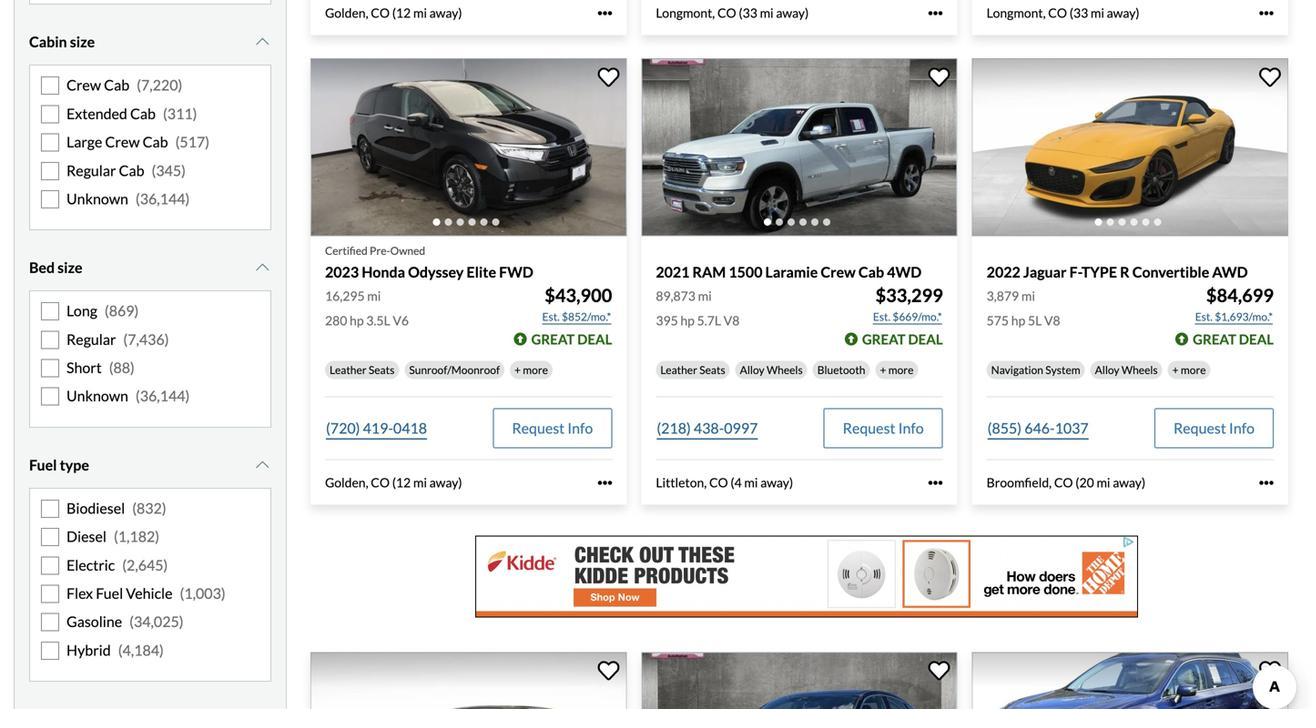 Task type: describe. For each thing, give the bounding box(es) containing it.
biodiesel (832)
[[66, 500, 166, 517]]

(832)
[[132, 500, 166, 517]]

0 horizontal spatial crew
[[66, 76, 101, 94]]

deal for $43,900
[[578, 331, 612, 348]]

2 golden, from the top
[[325, 475, 368, 491]]

biodiesel
[[66, 500, 125, 517]]

leather for alloy wheels
[[661, 364, 698, 377]]

419-
[[363, 420, 393, 437]]

ellipsis h image for golden, co (12 mi away)
[[598, 476, 612, 490]]

est. for $43,900
[[542, 310, 560, 324]]

request info button for $33,299
[[824, 409, 943, 449]]

elite
[[467, 263, 496, 281]]

3,879
[[987, 288, 1019, 304]]

type
[[1082, 263, 1118, 281]]

laramie
[[766, 263, 818, 281]]

2 (12 from the top
[[392, 475, 411, 491]]

request info for $33,299
[[843, 420, 924, 437]]

5l
[[1028, 313, 1042, 329]]

646-
[[1025, 420, 1055, 437]]

280
[[325, 313, 347, 329]]

short
[[66, 359, 102, 377]]

(720) 419-0418
[[326, 420, 427, 437]]

+ for leather seats
[[515, 364, 521, 377]]

diesel (1,182)
[[66, 528, 159, 546]]

certified
[[325, 244, 368, 257]]

request info button for $84,699
[[1155, 409, 1274, 449]]

est. $852/mo.* button
[[542, 308, 612, 326]]

v8 for $33,299
[[724, 313, 740, 329]]

2022 jaguar f-type r convertible awd
[[987, 263, 1248, 281]]

$852/mo.*
[[562, 310, 611, 324]]

santorini black 2023 land rover discovery sport p250 s r-dynamic awd suv / crossover all-wheel drive 9-speed automatic image
[[311, 652, 627, 710]]

ellipsis h image for littleton, co (4 mi away)
[[929, 476, 943, 490]]

1 previous image image from the left
[[322, 133, 340, 162]]

(4
[[731, 475, 742, 491]]

2 golden, co (12 mi away) from the top
[[325, 475, 462, 491]]

bed size button
[[29, 245, 271, 291]]

regular for regular
[[66, 330, 116, 348]]

crystal black pearl 2023 honda odyssey elite fwd minivan front-wheel drive automatic image
[[311, 58, 627, 236]]

$669/mo.*
[[893, 310, 942, 324]]

extended cab (311)
[[66, 105, 197, 122]]

great deal for $84,699
[[1193, 331, 1274, 348]]

1 request info button from the left
[[493, 409, 612, 449]]

alloy for $84,699
[[1095, 364, 1120, 377]]

mi inside 89,873 mi 395 hp 5.7l v8
[[698, 288, 712, 304]]

(7,220)
[[137, 76, 182, 94]]

1500
[[729, 263, 763, 281]]

size for cabin size
[[70, 33, 95, 51]]

(218)
[[657, 420, 691, 437]]

395
[[656, 313, 678, 329]]

(88)
[[109, 359, 135, 377]]

2 horizontal spatial crew
[[821, 263, 856, 281]]

lapis blue pearl 2016 subaru outback 2.5i limited wagon all-wheel drive continuously variable transmission image
[[972, 652, 1289, 710]]

5.7l
[[697, 313, 721, 329]]

electric
[[66, 556, 115, 574]]

flex
[[66, 585, 93, 603]]

littleton,
[[656, 475, 707, 491]]

2021
[[656, 263, 690, 281]]

cabin size button
[[29, 19, 271, 65]]

+ more for navigation system
[[1173, 364, 1206, 377]]

leather for sunroof/moonroof
[[330, 364, 367, 377]]

cabin size
[[29, 33, 95, 51]]

previous image image for $84,699
[[983, 133, 1002, 162]]

broomfield, co (20 mi away)
[[987, 475, 1146, 491]]

request info for $84,699
[[1174, 420, 1255, 437]]

est. $669/mo.* button
[[872, 308, 943, 326]]

bluetooth
[[818, 364, 866, 377]]

cab for regular cab
[[119, 161, 144, 179]]

gasoline (34,025)
[[66, 613, 184, 631]]

mi inside 16,295 mi 280 hp 3.5l v6
[[367, 288, 381, 304]]

cab for crew cab
[[104, 76, 129, 94]]

chevron down image for (7,220)
[[254, 35, 271, 49]]

long (869)
[[66, 302, 139, 320]]

0418
[[393, 420, 427, 437]]

info for $84,699
[[1229, 420, 1255, 437]]

(720) 419-0418 button
[[325, 409, 428, 449]]

1 (12 from the top
[[392, 5, 411, 21]]

2022
[[987, 263, 1021, 281]]

size for bed size
[[58, 259, 82, 277]]

info for $33,299
[[899, 420, 924, 437]]

3,879 mi 575 hp 5l v8
[[987, 288, 1061, 329]]

great for $43,900
[[531, 331, 575, 348]]

chevron down image for (832)
[[254, 458, 271, 473]]

(517)
[[175, 133, 210, 151]]

1 request info from the left
[[512, 420, 593, 437]]

hp for $33,299
[[681, 313, 695, 329]]

2 unknown from the top
[[66, 387, 128, 405]]

jaguar
[[1024, 263, 1067, 281]]

(345)
[[152, 161, 186, 179]]

16,295 mi 280 hp 3.5l v6
[[325, 288, 409, 329]]

vehicle
[[126, 585, 173, 603]]

diesel
[[66, 528, 107, 546]]

1 vertical spatial crew
[[105, 133, 140, 151]]

system
[[1046, 364, 1081, 377]]

(20
[[1076, 475, 1095, 491]]

bed
[[29, 259, 55, 277]]

(218) 438-0997 button
[[656, 409, 759, 449]]

2 + more from the left
[[880, 364, 914, 377]]

1 unknown (36,144) from the top
[[66, 190, 190, 208]]

$43,900
[[545, 285, 612, 307]]

fuel inside dropdown button
[[29, 456, 57, 474]]

large crew cab (517)
[[66, 133, 210, 151]]

short (88)
[[66, 359, 135, 377]]

ivory white tri-coat pearlcoat 2021 ram 1500 laramie crew cab 4wd pickup truck four-wheel drive 8-speed automatic image
[[642, 58, 958, 236]]

est. for $33,299
[[873, 310, 891, 324]]

leather seats for sunroof/moonroof
[[330, 364, 395, 377]]

1 golden, co (12 mi away) from the top
[[325, 5, 462, 21]]

v6
[[393, 313, 409, 329]]

crystal black pearl 2021 honda civic hatchback ex fwd hatchback front-wheel drive automatic image
[[642, 652, 958, 710]]

(2,645)
[[122, 556, 168, 574]]

2 unknown (36,144) from the top
[[66, 387, 190, 405]]

2 longmont, from the left
[[987, 5, 1046, 21]]

littleton, co (4 mi away)
[[656, 475, 793, 491]]

(869)
[[105, 302, 139, 320]]

r
[[1120, 263, 1130, 281]]

navigation system
[[992, 364, 1081, 377]]

sunroof/moonroof
[[409, 364, 500, 377]]

1 (33 from the left
[[739, 5, 758, 21]]

pre-
[[370, 244, 390, 257]]

long
[[66, 302, 97, 320]]

mi inside 3,879 mi 575 hp 5l v8
[[1022, 288, 1036, 304]]



Task type: vqa. For each thing, say whether or not it's contained in the screenshot.


Task type: locate. For each thing, give the bounding box(es) containing it.
v8 right 5.7l
[[724, 313, 740, 329]]

2 alloy wheels from the left
[[1095, 364, 1158, 377]]

2 great from the left
[[862, 331, 906, 348]]

0 vertical spatial (36,144)
[[136, 190, 190, 208]]

ellipsis h image
[[598, 6, 612, 20], [929, 6, 943, 20], [1260, 6, 1274, 20], [1260, 476, 1274, 490]]

sorrento yellow gloss 2022 jaguar f-type r convertible awd convertible all-wheel drive 8-speed automatic image
[[972, 58, 1289, 236]]

chevron down image inside cabin size dropdown button
[[254, 35, 271, 49]]

2 alloy from the left
[[1095, 364, 1120, 377]]

1037
[[1055, 420, 1089, 437]]

2 horizontal spatial great deal
[[1193, 331, 1274, 348]]

1 great deal from the left
[[531, 331, 612, 348]]

flex fuel vehicle (1,003)
[[66, 585, 226, 603]]

leather down 280
[[330, 364, 367, 377]]

2 more from the left
[[889, 364, 914, 377]]

2023
[[325, 263, 359, 281]]

2 request info button from the left
[[824, 409, 943, 449]]

0 horizontal spatial fuel
[[29, 456, 57, 474]]

0 horizontal spatial leather seats
[[330, 364, 395, 377]]

1 leather from the left
[[330, 364, 367, 377]]

1 horizontal spatial request info
[[843, 420, 924, 437]]

1 est. from the left
[[542, 310, 560, 324]]

bed size
[[29, 259, 82, 277]]

hp left 5l
[[1012, 313, 1026, 329]]

leather seats
[[330, 364, 395, 377], [661, 364, 726, 377]]

great down est. $1,693/mo.* button at the right top of page
[[1193, 331, 1237, 348]]

(720)
[[326, 420, 360, 437]]

1 horizontal spatial request
[[843, 420, 896, 437]]

2 horizontal spatial request info button
[[1155, 409, 1274, 449]]

1 horizontal spatial leather
[[661, 364, 698, 377]]

large
[[66, 133, 102, 151]]

+ for navigation system
[[1173, 364, 1179, 377]]

regular up short
[[66, 330, 116, 348]]

2 leather seats from the left
[[661, 364, 726, 377]]

1 vertical spatial golden, co (12 mi away)
[[325, 475, 462, 491]]

great deal for $43,900
[[531, 331, 612, 348]]

2 regular from the top
[[66, 330, 116, 348]]

0 horizontal spatial request
[[512, 420, 565, 437]]

1 info from the left
[[568, 420, 593, 437]]

f-
[[1070, 263, 1082, 281]]

seats for sunroof/moonroof
[[369, 364, 395, 377]]

unknown (36,144)
[[66, 190, 190, 208], [66, 387, 190, 405]]

owned
[[390, 244, 425, 257]]

0 horizontal spatial deal
[[578, 331, 612, 348]]

89,873 mi 395 hp 5.7l v8
[[656, 288, 740, 329]]

size
[[70, 33, 95, 51], [58, 259, 82, 277]]

great deal for $33,299
[[862, 331, 943, 348]]

deal down $852/mo.*
[[578, 331, 612, 348]]

$33,299 est. $669/mo.*
[[873, 285, 943, 324]]

info
[[568, 420, 593, 437], [899, 420, 924, 437], [1229, 420, 1255, 437]]

2 wheels from the left
[[1122, 364, 1158, 377]]

+ more down "est. $852/mo.*" button
[[515, 364, 548, 377]]

1 horizontal spatial + more
[[880, 364, 914, 377]]

0 vertical spatial golden,
[[325, 5, 368, 21]]

2 est. from the left
[[873, 310, 891, 324]]

1 horizontal spatial longmont, co (33 mi away)
[[987, 5, 1140, 21]]

575
[[987, 313, 1009, 329]]

2 horizontal spatial hp
[[1012, 313, 1026, 329]]

$43,900 est. $852/mo.*
[[542, 285, 612, 324]]

89,873
[[656, 288, 696, 304]]

(855) 646-1037 button
[[987, 409, 1090, 449]]

ellipsis h image left broomfield,
[[929, 476, 943, 490]]

(855) 646-1037
[[988, 420, 1089, 437]]

1 horizontal spatial great deal
[[862, 331, 943, 348]]

1 horizontal spatial v8
[[1045, 313, 1061, 329]]

more down est. $1,693/mo.* button at the right top of page
[[1181, 364, 1206, 377]]

(311)
[[163, 105, 197, 122]]

3 request info button from the left
[[1155, 409, 1274, 449]]

0 vertical spatial size
[[70, 33, 95, 51]]

request for $84,699
[[1174, 420, 1227, 437]]

3.5l
[[366, 313, 390, 329]]

alloy wheels right system
[[1095, 364, 1158, 377]]

more for navigation system
[[1181, 364, 1206, 377]]

1 horizontal spatial alloy
[[1095, 364, 1120, 377]]

0 vertical spatial (12
[[392, 5, 411, 21]]

hp right 395
[[681, 313, 695, 329]]

longmont,
[[656, 5, 715, 21], [987, 5, 1046, 21]]

0 vertical spatial golden, co (12 mi away)
[[325, 5, 462, 21]]

cab up extended cab (311)
[[104, 76, 129, 94]]

est. down $33,299
[[873, 310, 891, 324]]

hybrid
[[66, 642, 111, 659]]

great deal down "est. $852/mo.*" button
[[531, 331, 612, 348]]

1 horizontal spatial fuel
[[96, 585, 123, 603]]

(34,025)
[[129, 613, 184, 631]]

fuel left the type
[[29, 456, 57, 474]]

seats for alloy wheels
[[700, 364, 726, 377]]

2 vertical spatial crew
[[821, 263, 856, 281]]

0 horizontal spatial alloy wheels
[[740, 364, 803, 377]]

away)
[[430, 5, 462, 21], [776, 5, 809, 21], [1107, 5, 1140, 21], [430, 475, 462, 491], [761, 475, 793, 491], [1113, 475, 1146, 491]]

3 next image image from the left
[[1260, 133, 1278, 162]]

alloy right system
[[1095, 364, 1120, 377]]

2 request from the left
[[843, 420, 896, 437]]

convertible
[[1133, 263, 1210, 281]]

2 leather from the left
[[661, 364, 698, 377]]

2 request info from the left
[[843, 420, 924, 437]]

leather down 395
[[661, 364, 698, 377]]

3 info from the left
[[1229, 420, 1255, 437]]

(1,182)
[[114, 528, 159, 546]]

fuel down "electric (2,645)"
[[96, 585, 123, 603]]

2 horizontal spatial +
[[1173, 364, 1179, 377]]

1 horizontal spatial request info button
[[824, 409, 943, 449]]

cab left '4wd'
[[859, 263, 885, 281]]

advertisement region
[[475, 536, 1139, 618]]

request
[[512, 420, 565, 437], [843, 420, 896, 437], [1174, 420, 1227, 437]]

2 + from the left
[[880, 364, 887, 377]]

0 horizontal spatial hp
[[350, 313, 364, 329]]

golden, co (12 mi away)
[[325, 5, 462, 21], [325, 475, 462, 491]]

1 request from the left
[[512, 420, 565, 437]]

0997
[[724, 420, 758, 437]]

1 vertical spatial size
[[58, 259, 82, 277]]

ellipsis h image
[[598, 476, 612, 490], [929, 476, 943, 490]]

1 vertical spatial golden,
[[325, 475, 368, 491]]

1 vertical spatial (12
[[392, 475, 411, 491]]

3 hp from the left
[[1012, 313, 1026, 329]]

$84,699
[[1207, 285, 1274, 307]]

0 horizontal spatial leather
[[330, 364, 367, 377]]

unknown down "short (88)"
[[66, 387, 128, 405]]

great for $84,699
[[1193, 331, 1237, 348]]

previous image image for $33,299
[[652, 133, 671, 162]]

+
[[515, 364, 521, 377], [880, 364, 887, 377], [1173, 364, 1179, 377]]

0 horizontal spatial +
[[515, 364, 521, 377]]

1 horizontal spatial wheels
[[1122, 364, 1158, 377]]

(7,436)
[[123, 330, 169, 348]]

1 regular from the top
[[66, 161, 116, 179]]

(36,144) down (7,436)
[[136, 387, 190, 405]]

more for leather seats
[[523, 364, 548, 377]]

4wd
[[887, 263, 922, 281]]

v8 inside 89,873 mi 395 hp 5.7l v8
[[724, 313, 740, 329]]

more down est. $669/mo.* button
[[889, 364, 914, 377]]

0 horizontal spatial v8
[[724, 313, 740, 329]]

alloy wheels up 0997
[[740, 364, 803, 377]]

leather
[[330, 364, 367, 377], [661, 364, 698, 377]]

1 vertical spatial (36,144)
[[136, 387, 190, 405]]

1 horizontal spatial ellipsis h image
[[929, 476, 943, 490]]

awd
[[1213, 263, 1248, 281]]

1 horizontal spatial alloy wheels
[[1095, 364, 1158, 377]]

crew up regular cab (345)
[[105, 133, 140, 151]]

wheels for $33,299
[[767, 364, 803, 377]]

2 horizontal spatial great
[[1193, 331, 1237, 348]]

regular down large
[[66, 161, 116, 179]]

0 vertical spatial chevron down image
[[254, 35, 271, 49]]

wheels left bluetooth
[[767, 364, 803, 377]]

3 request from the left
[[1174, 420, 1227, 437]]

unknown
[[66, 190, 128, 208], [66, 387, 128, 405]]

1 horizontal spatial est.
[[873, 310, 891, 324]]

2 (36,144) from the top
[[136, 387, 190, 405]]

2 (33 from the left
[[1070, 5, 1089, 21]]

regular cab (345)
[[66, 161, 186, 179]]

3 request info from the left
[[1174, 420, 1255, 437]]

wheels for $84,699
[[1122, 364, 1158, 377]]

0 horizontal spatial longmont,
[[656, 5, 715, 21]]

1 horizontal spatial previous image image
[[652, 133, 671, 162]]

0 horizontal spatial request info button
[[493, 409, 612, 449]]

hp right 280
[[350, 313, 364, 329]]

wheels right system
[[1122, 364, 1158, 377]]

chevron down image
[[254, 35, 271, 49], [254, 458, 271, 473]]

0 horizontal spatial great deal
[[531, 331, 612, 348]]

more
[[523, 364, 548, 377], [889, 364, 914, 377], [1181, 364, 1206, 377]]

crew right laramie
[[821, 263, 856, 281]]

3 + from the left
[[1173, 364, 1179, 377]]

leather seats down 3.5l
[[330, 364, 395, 377]]

1 horizontal spatial deal
[[908, 331, 943, 348]]

1 longmont, co (33 mi away) from the left
[[656, 5, 809, 21]]

1 vertical spatial unknown
[[66, 387, 128, 405]]

alloy for $33,299
[[740, 364, 765, 377]]

seats down 5.7l
[[700, 364, 726, 377]]

3 great deal from the left
[[1193, 331, 1274, 348]]

(1,003)
[[180, 585, 226, 603]]

regular (7,436)
[[66, 330, 169, 348]]

v8 right 5l
[[1045, 313, 1061, 329]]

0 horizontal spatial alloy
[[740, 364, 765, 377]]

1 horizontal spatial info
[[899, 420, 924, 437]]

v8 inside 3,879 mi 575 hp 5l v8
[[1045, 313, 1061, 329]]

2 seats from the left
[[700, 364, 726, 377]]

3 more from the left
[[1181, 364, 1206, 377]]

2021 ram 1500 laramie crew cab 4wd
[[656, 263, 922, 281]]

1 horizontal spatial seats
[[700, 364, 726, 377]]

1 horizontal spatial next image image
[[929, 133, 947, 162]]

great deal down est. $669/mo.* button
[[862, 331, 943, 348]]

est. for $84,699
[[1196, 310, 1213, 324]]

odyssey
[[408, 263, 464, 281]]

1 v8 from the left
[[724, 313, 740, 329]]

cab up "(345)" on the left top
[[143, 133, 168, 151]]

alloy wheels for $84,699
[[1095, 364, 1158, 377]]

+ more down est. $669/mo.* button
[[880, 364, 914, 377]]

next image image for $84,699
[[1260, 133, 1278, 162]]

gasoline
[[66, 613, 122, 631]]

2 horizontal spatial est.
[[1196, 310, 1213, 324]]

(36,144) down "(345)" on the left top
[[136, 190, 190, 208]]

2 chevron down image from the top
[[254, 458, 271, 473]]

1 (36,144) from the top
[[136, 190, 190, 208]]

fuel type
[[29, 456, 89, 474]]

3 previous image image from the left
[[983, 133, 1002, 162]]

next image image
[[598, 133, 616, 162], [929, 133, 947, 162], [1260, 133, 1278, 162]]

(855)
[[988, 420, 1022, 437]]

unknown down regular cab (345)
[[66, 190, 128, 208]]

deal down $669/mo.*
[[908, 331, 943, 348]]

0 horizontal spatial great
[[531, 331, 575, 348]]

0 vertical spatial unknown
[[66, 190, 128, 208]]

3 + more from the left
[[1173, 364, 1206, 377]]

est. left $1,693/mo.*
[[1196, 310, 1213, 324]]

type
[[60, 456, 89, 474]]

1 alloy wheels from the left
[[740, 364, 803, 377]]

0 horizontal spatial est.
[[542, 310, 560, 324]]

wheels
[[767, 364, 803, 377], [1122, 364, 1158, 377]]

size right bed
[[58, 259, 82, 277]]

2 hp from the left
[[681, 313, 695, 329]]

seats down 3.5l
[[369, 364, 395, 377]]

leather seats down 5.7l
[[661, 364, 726, 377]]

v8 for $84,699
[[1045, 313, 1061, 329]]

0 horizontal spatial + more
[[515, 364, 548, 377]]

cab up 'large crew cab (517)' at the left top of page
[[130, 105, 156, 122]]

16,295
[[325, 288, 365, 304]]

1 + more from the left
[[515, 364, 548, 377]]

1 more from the left
[[523, 364, 548, 377]]

2 v8 from the left
[[1045, 313, 1061, 329]]

fwd
[[499, 263, 534, 281]]

2 great deal from the left
[[862, 331, 943, 348]]

v8
[[724, 313, 740, 329], [1045, 313, 1061, 329]]

1 next image image from the left
[[598, 133, 616, 162]]

navigation
[[992, 364, 1044, 377]]

(33
[[739, 5, 758, 21], [1070, 5, 1089, 21]]

1 wheels from the left
[[767, 364, 803, 377]]

2 horizontal spatial request
[[1174, 420, 1227, 437]]

0 horizontal spatial wheels
[[767, 364, 803, 377]]

2 info from the left
[[899, 420, 924, 437]]

1 horizontal spatial crew
[[105, 133, 140, 151]]

ellipsis h image left littleton,
[[598, 476, 612, 490]]

regular for regular cab
[[66, 161, 116, 179]]

cab for extended cab
[[130, 105, 156, 122]]

1 vertical spatial fuel
[[96, 585, 123, 603]]

0 vertical spatial crew
[[66, 76, 101, 94]]

2 next image image from the left
[[929, 133, 947, 162]]

2 horizontal spatial deal
[[1239, 331, 1274, 348]]

1 unknown from the top
[[66, 190, 128, 208]]

1 great from the left
[[531, 331, 575, 348]]

2 previous image image from the left
[[652, 133, 671, 162]]

1 leather seats from the left
[[330, 364, 395, 377]]

1 + from the left
[[515, 364, 521, 377]]

est. inside '$33,299 est. $669/mo.*'
[[873, 310, 891, 324]]

fuel type button
[[29, 443, 271, 488]]

1 golden, from the top
[[325, 5, 368, 21]]

certified pre-owned 2023 honda odyssey elite fwd
[[325, 244, 534, 281]]

hp
[[350, 313, 364, 329], [681, 313, 695, 329], [1012, 313, 1026, 329]]

honda
[[362, 263, 405, 281]]

hp inside 16,295 mi 280 hp 3.5l v6
[[350, 313, 364, 329]]

regular
[[66, 161, 116, 179], [66, 330, 116, 348]]

cabin
[[29, 33, 67, 51]]

1 seats from the left
[[369, 364, 395, 377]]

est. $1,693/mo.* button
[[1195, 308, 1274, 326]]

crew up extended
[[66, 76, 101, 94]]

great for $33,299
[[862, 331, 906, 348]]

0 horizontal spatial previous image image
[[322, 133, 340, 162]]

2 horizontal spatial next image image
[[1260, 133, 1278, 162]]

1 horizontal spatial +
[[880, 364, 887, 377]]

1 horizontal spatial hp
[[681, 313, 695, 329]]

deal for $33,299
[[908, 331, 943, 348]]

2 deal from the left
[[908, 331, 943, 348]]

ram
[[693, 263, 726, 281]]

1 longmont, from the left
[[656, 5, 715, 21]]

1 ellipsis h image from the left
[[598, 476, 612, 490]]

hp inside 89,873 mi 395 hp 5.7l v8
[[681, 313, 695, 329]]

2 horizontal spatial info
[[1229, 420, 1255, 437]]

previous image image
[[322, 133, 340, 162], [652, 133, 671, 162], [983, 133, 1002, 162]]

1 deal from the left
[[578, 331, 612, 348]]

0 vertical spatial regular
[[66, 161, 116, 179]]

hp for $43,900
[[350, 313, 364, 329]]

0 horizontal spatial longmont, co (33 mi away)
[[656, 5, 809, 21]]

2 ellipsis h image from the left
[[929, 476, 943, 490]]

1 vertical spatial regular
[[66, 330, 116, 348]]

0 horizontal spatial request info
[[512, 420, 593, 437]]

deal for $84,699
[[1239, 331, 1274, 348]]

0 vertical spatial unknown (36,144)
[[66, 190, 190, 208]]

hybrid (4,184)
[[66, 642, 164, 659]]

3 great from the left
[[1193, 331, 1237, 348]]

leather seats for alloy wheels
[[661, 364, 726, 377]]

1 chevron down image from the top
[[254, 35, 271, 49]]

1 hp from the left
[[350, 313, 364, 329]]

chevron down image
[[254, 261, 271, 275]]

crew cab (7,220)
[[66, 76, 182, 94]]

unknown (36,144) down (88)
[[66, 387, 190, 405]]

est. inside $84,699 est. $1,693/mo.*
[[1196, 310, 1213, 324]]

size right 'cabin' at the top left
[[70, 33, 95, 51]]

+ more
[[515, 364, 548, 377], [880, 364, 914, 377], [1173, 364, 1206, 377]]

alloy up 0997
[[740, 364, 765, 377]]

great deal down est. $1,693/mo.* button at the right top of page
[[1193, 331, 1274, 348]]

broomfield,
[[987, 475, 1052, 491]]

2 horizontal spatial + more
[[1173, 364, 1206, 377]]

1 vertical spatial unknown (36,144)
[[66, 387, 190, 405]]

extended
[[66, 105, 127, 122]]

deal down $1,693/mo.*
[[1239, 331, 1274, 348]]

0 horizontal spatial more
[[523, 364, 548, 377]]

0 horizontal spatial next image image
[[598, 133, 616, 162]]

deal
[[578, 331, 612, 348], [908, 331, 943, 348], [1239, 331, 1274, 348]]

+ more down est. $1,693/mo.* button at the right top of page
[[1173, 364, 1206, 377]]

request for $33,299
[[843, 420, 896, 437]]

0 horizontal spatial ellipsis h image
[[598, 476, 612, 490]]

1 horizontal spatial more
[[889, 364, 914, 377]]

1 horizontal spatial great
[[862, 331, 906, 348]]

unknown (36,144) down regular cab (345)
[[66, 190, 190, 208]]

great down "est. $852/mo.*" button
[[531, 331, 575, 348]]

0 horizontal spatial seats
[[369, 364, 395, 377]]

0 vertical spatial fuel
[[29, 456, 57, 474]]

438-
[[694, 420, 724, 437]]

1 vertical spatial chevron down image
[[254, 458, 271, 473]]

2 horizontal spatial request info
[[1174, 420, 1255, 437]]

hp inside 3,879 mi 575 hp 5l v8
[[1012, 313, 1026, 329]]

1 horizontal spatial (33
[[1070, 5, 1089, 21]]

1 horizontal spatial longmont,
[[987, 5, 1046, 21]]

2 horizontal spatial previous image image
[[983, 133, 1002, 162]]

0 horizontal spatial info
[[568, 420, 593, 437]]

great down est. $669/mo.* button
[[862, 331, 906, 348]]

0 horizontal spatial (33
[[739, 5, 758, 21]]

est. down $43,900
[[542, 310, 560, 324]]

next image image for $33,299
[[929, 133, 947, 162]]

3 deal from the left
[[1239, 331, 1274, 348]]

1 alloy from the left
[[740, 364, 765, 377]]

$1,693/mo.*
[[1215, 310, 1273, 324]]

2 longmont, co (33 mi away) from the left
[[987, 5, 1140, 21]]

3 est. from the left
[[1196, 310, 1213, 324]]

chevron down image inside fuel type dropdown button
[[254, 458, 271, 473]]

2 horizontal spatial more
[[1181, 364, 1206, 377]]

alloy wheels for $33,299
[[740, 364, 803, 377]]

cab down 'large crew cab (517)' at the left top of page
[[119, 161, 144, 179]]

+ more for leather seats
[[515, 364, 548, 377]]

est.
[[542, 310, 560, 324], [873, 310, 891, 324], [1196, 310, 1213, 324]]

more down "est. $852/mo.*" button
[[523, 364, 548, 377]]

$33,299
[[876, 285, 943, 307]]

hp for $84,699
[[1012, 313, 1026, 329]]

est. inside $43,900 est. $852/mo.*
[[542, 310, 560, 324]]

1 horizontal spatial leather seats
[[661, 364, 726, 377]]



